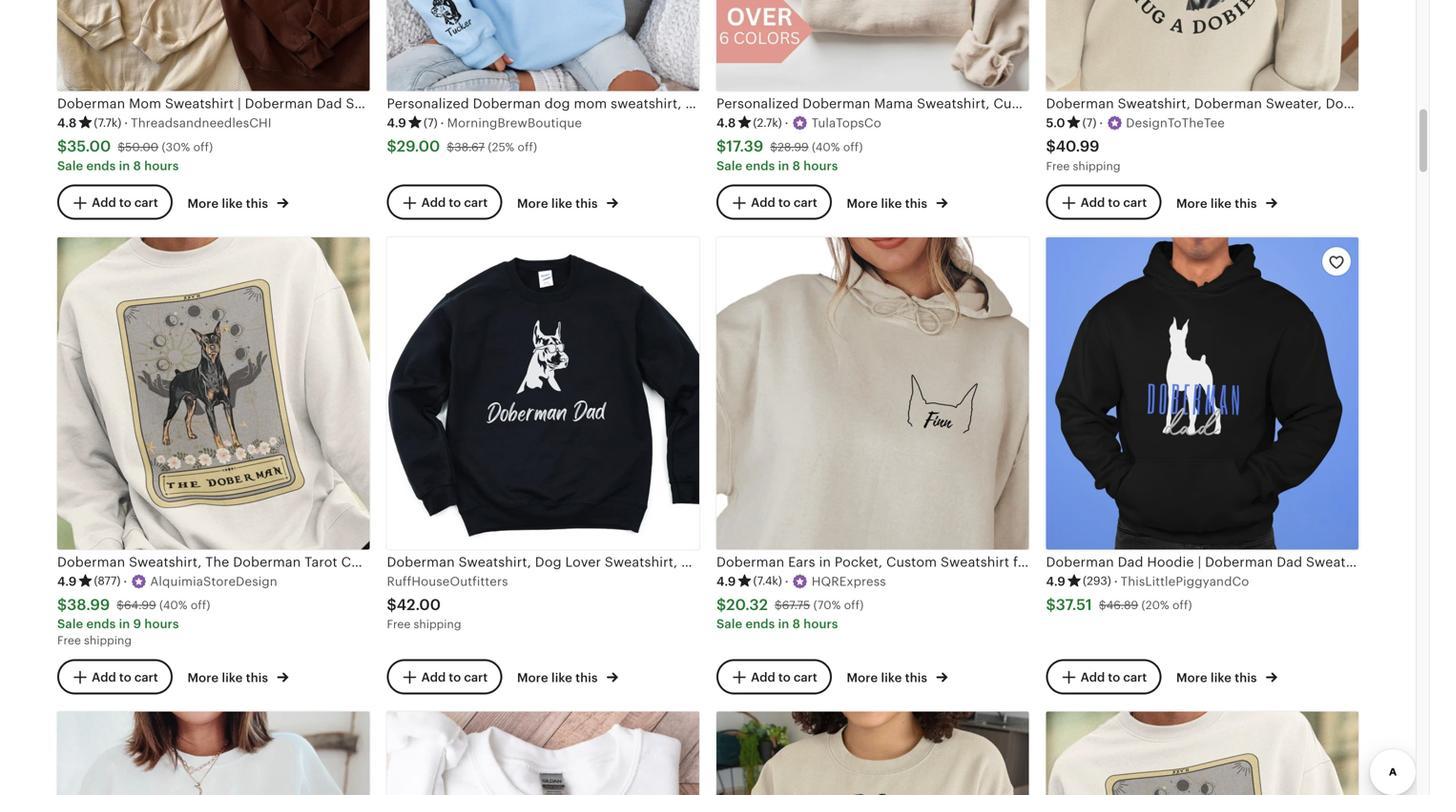 Task type: locate. For each thing, give the bounding box(es) containing it.
cart for 40.99
[[1124, 196, 1147, 210]]

free down 38.99
[[57, 635, 81, 648]]

· inside · threadsandneedleschi
[[124, 116, 128, 130]]

more like this link
[[188, 193, 289, 212], [517, 193, 618, 212], [847, 193, 948, 212], [1177, 193, 1278, 212], [188, 668, 289, 687], [517, 668, 618, 687], [847, 668, 948, 687], [1177, 668, 1278, 687]]

add to cart button
[[57, 185, 173, 220], [387, 185, 502, 220], [717, 185, 832, 220], [1046, 185, 1162, 220], [57, 660, 173, 695], [387, 660, 502, 695], [717, 660, 832, 695], [1046, 660, 1162, 695]]

shipping inside $ 40.99 free shipping
[[1073, 160, 1121, 173]]

to down 46.89
[[1108, 671, 1121, 685]]

hours inside the $ 17.39 $ 28.99 (40% off) sale ends in 8 hours
[[804, 159, 838, 173]]

0 vertical spatial doberman sweatshirt, doberman sweater, doberman mom crewneck, dobie mama shirt, doberman dad shirt, gift for doberman lover, dobie crewneck image
[[1046, 0, 1359, 91]]

personalized doberman mama sweatshirt, custom doberman name shirt, doberman pinscher mom gift, doberman head crewneck, doberman dad sweater image
[[717, 0, 1029, 91]]

(7.7k)
[[94, 116, 121, 129]]

4.9 up 38.99
[[57, 575, 77, 589]]

42.00
[[397, 597, 441, 614]]

ends down "17.39"
[[746, 159, 775, 173]]

$ right 29.00
[[447, 141, 455, 154]]

off) down · thislittlepiggyandco
[[1173, 600, 1193, 612]]

this
[[246, 196, 268, 211], [576, 196, 598, 211], [905, 196, 928, 211], [1235, 196, 1257, 211], [246, 671, 268, 686], [576, 671, 598, 686], [905, 671, 928, 686], [1235, 671, 1257, 686]]

(40% inside the $ 17.39 $ 28.99 (40% off) sale ends in 8 hours
[[812, 141, 840, 154]]

in inside $ 20.32 $ 67.75 (70% off) sale ends in 8 hours
[[778, 618, 790, 632]]

(7)
[[424, 116, 438, 129], [1083, 116, 1097, 129]]

shipping inside ruffhouseoutfitters $ 42.00 free shipping
[[414, 618, 461, 631]]

add to cart button for 35.00
[[57, 185, 173, 220]]

8 for 20.32
[[793, 618, 801, 632]]

in inside the $ 17.39 $ 28.99 (40% off) sale ends in 8 hours
[[778, 159, 790, 173]]

add to cart down $ 40.99 free shipping
[[1081, 196, 1147, 210]]

more for $
[[517, 671, 548, 686]]

0 vertical spatial doberman sweatshirt, the doberman tarot card sweatshirt, doberman owner gifts dobermann lover sweater doberman jumper image
[[57, 238, 370, 550]]

ends for 35.00
[[86, 159, 116, 173]]

off) for 35.00
[[193, 141, 213, 154]]

4.9 up 29.00
[[387, 116, 407, 130]]

8 inside the $ 35.00 $ 50.00 (30% off) sale ends in 8 hours
[[133, 159, 141, 173]]

off) inside '$ 37.51 $ 46.89 (20% off)'
[[1173, 600, 1193, 612]]

off) inside $ 29.00 $ 38.67 (25% off)
[[518, 141, 537, 154]]

(7) up 29.00
[[424, 116, 438, 129]]

this for 17.39
[[905, 196, 928, 211]]

hours inside $ 38.99 $ 64.99 (40% off) sale ends in 9 hours free shipping
[[145, 618, 179, 632]]

add to cart down $ 20.32 $ 67.75 (70% off) sale ends in 8 hours
[[751, 671, 818, 685]]

off) down hqrexpress
[[844, 600, 864, 612]]

(7) up 40.99
[[1083, 116, 1097, 129]]

1 vertical spatial free
[[387, 618, 411, 631]]

4.8 up 35.00 at the left of page
[[57, 116, 77, 130]]

1 4.8 from the left
[[57, 116, 77, 130]]

ruffhouseoutfitters $ 42.00 free shipping
[[387, 575, 508, 631]]

in left 9
[[119, 618, 130, 632]]

like for 40.99
[[1211, 196, 1232, 211]]

ends inside the $ 35.00 $ 50.00 (30% off) sale ends in 8 hours
[[86, 159, 116, 173]]

doberman sweatshirt, doberman sweater, doberman mom crewneck, dobie mama shirt, doberman dad shirt, gift for doberman lover, dobie crewneck image
[[1046, 0, 1359, 91], [717, 713, 1029, 796]]

add down the $ 35.00 $ 50.00 (30% off) sale ends in 8 hours
[[92, 196, 116, 210]]

off) for 20.32
[[844, 600, 864, 612]]

more like this for 35.00
[[188, 196, 271, 211]]

ends down 35.00 at the left of page
[[86, 159, 116, 173]]

add for 38.99
[[92, 671, 116, 685]]

off) inside the $ 17.39 $ 28.99 (40% off) sale ends in 8 hours
[[844, 141, 863, 154]]

(7) for 5.0
[[1083, 116, 1097, 129]]

shipping
[[1073, 160, 1121, 173], [414, 618, 461, 631], [84, 635, 132, 648]]

cart for 17.39
[[794, 196, 818, 210]]

like
[[222, 196, 243, 211], [552, 196, 573, 211], [881, 196, 902, 211], [1211, 196, 1232, 211], [222, 671, 243, 686], [552, 671, 573, 686], [881, 671, 902, 686], [1211, 671, 1232, 686]]

add to cart button down the $ 35.00 $ 50.00 (30% off) sale ends in 8 hours
[[57, 185, 173, 220]]

to down $ 40.99 free shipping
[[1108, 196, 1121, 210]]

8 down 67.75
[[793, 618, 801, 632]]

·
[[124, 116, 128, 130], [441, 116, 444, 130], [785, 116, 789, 130], [1100, 116, 1104, 130], [124, 575, 127, 589], [785, 575, 789, 589], [1114, 575, 1118, 589]]

sale inside $ 20.32 $ 67.75 (70% off) sale ends in 8 hours
[[717, 618, 743, 632]]

ends down 38.99
[[86, 618, 116, 632]]

sale inside the $ 17.39 $ 28.99 (40% off) sale ends in 8 hours
[[717, 159, 743, 173]]

0 vertical spatial free
[[1046, 160, 1070, 173]]

$ down (7.4k)
[[775, 600, 782, 612]]

8 down 28.99
[[793, 159, 801, 173]]

cart down the $ 35.00 $ 50.00 (30% off) sale ends in 8 hours
[[134, 196, 158, 210]]

2 horizontal spatial free
[[1046, 160, 1070, 173]]

· right '(7.7k)'
[[124, 116, 128, 130]]

more like this link for 17.39
[[847, 193, 948, 212]]

0 vertical spatial shipping
[[1073, 160, 1121, 173]]

1 (7) from the left
[[424, 116, 438, 129]]

2 (7) from the left
[[1083, 116, 1097, 129]]

hours inside the $ 35.00 $ 50.00 (30% off) sale ends in 8 hours
[[144, 159, 179, 173]]

8 down 50.00
[[133, 159, 141, 173]]

sale down 20.32
[[717, 618, 743, 632]]

hours down (70%
[[804, 618, 838, 632]]

0 horizontal spatial doberman sweatshirt, doberman sweater, doberman mom crewneck, dobie mama shirt, doberman dad shirt, gift for doberman lover, dobie crewneck image
[[717, 713, 1029, 796]]

0 horizontal spatial free
[[57, 635, 81, 648]]

in for 38.99
[[119, 618, 130, 632]]

doberman sweatshirt, the doberman tarot card sweatshirt, doberman owner gifts dobermann lover sweater doberman jumper image
[[57, 238, 370, 550], [1046, 713, 1359, 796]]

0 horizontal spatial doberman sweatshirt, the doberman tarot card sweatshirt, doberman owner gifts dobermann lover sweater doberman jumper image
[[57, 238, 370, 550]]

ends
[[86, 159, 116, 173], [746, 159, 775, 173], [86, 618, 116, 632], [746, 618, 775, 632]]

add to cart for 38.99
[[92, 671, 158, 685]]

off) for 17.39
[[844, 141, 863, 154]]

4.8 inside image
[[717, 116, 736, 130]]

1 horizontal spatial doberman sweatshirt, doberman sweater, doberman mom crewneck, dobie mama shirt, doberman dad shirt, gift for doberman lover, dobie crewneck image
[[1046, 0, 1359, 91]]

cart down ruffhouseoutfitters $ 42.00 free shipping
[[464, 671, 488, 685]]

4.9 inside "image"
[[57, 575, 77, 589]]

cart down 'designtothetee'
[[1124, 196, 1147, 210]]

to down ruffhouseoutfitters $ 42.00 free shipping
[[449, 671, 461, 685]]

add to cart for $
[[421, 671, 488, 685]]

add down the $ 17.39 $ 28.99 (40% off) sale ends in 8 hours
[[751, 196, 776, 210]]

$ down 4.9 star rating with 293 reviews image
[[1046, 597, 1056, 614]]

sale inside the $ 35.00 $ 50.00 (30% off) sale ends in 8 hours
[[57, 159, 83, 173]]

1 horizontal spatial shipping
[[414, 618, 461, 631]]

designtothetee
[[1126, 116, 1225, 130]]

$ down '(7.7k)'
[[118, 141, 125, 154]]

· right the 4.9 star rating with 7 reviews image
[[441, 116, 444, 130]]

add to cart button for 17.39
[[717, 185, 832, 220]]

(7) inside 5.0 star rating with 7 reviews image
[[1083, 116, 1097, 129]]

hours for 38.99
[[145, 618, 179, 632]]

more like this link for 20.32
[[847, 668, 948, 687]]

(40%
[[812, 141, 840, 154], [159, 600, 188, 612]]

0 vertical spatial (40%
[[812, 141, 840, 154]]

to for 20.32
[[779, 671, 791, 685]]

cart down the $ 17.39 $ 28.99 (40% off) sale ends in 8 hours
[[794, 196, 818, 210]]

4.9 inside image
[[387, 116, 407, 130]]

off)
[[193, 141, 213, 154], [518, 141, 537, 154], [844, 141, 863, 154], [191, 600, 210, 612], [844, 600, 864, 612], [1173, 600, 1193, 612]]

off) down alquimiastoredesign
[[191, 600, 210, 612]]

add to cart for 40.99
[[1081, 196, 1147, 210]]

hours down 28.99
[[804, 159, 838, 173]]

add to cart button down $ 20.32 $ 67.75 (70% off) sale ends in 8 hours
[[717, 660, 832, 695]]

· right '(293)'
[[1114, 575, 1118, 589]]

$ 35.00 $ 50.00 (30% off) sale ends in 8 hours
[[57, 138, 213, 173]]

free down 42.00
[[387, 618, 411, 631]]

in down 28.99
[[778, 159, 790, 173]]

like for 20.32
[[881, 671, 902, 686]]

1 horizontal spatial 4.8
[[717, 116, 736, 130]]

ends for 38.99
[[86, 618, 116, 632]]

4.8
[[57, 116, 77, 130], [717, 116, 736, 130]]

$ inside ruffhouseoutfitters $ 42.00 free shipping
[[387, 597, 397, 614]]

add to cart button down $ 29.00 $ 38.67 (25% off)
[[387, 185, 502, 220]]

2 vertical spatial shipping
[[84, 635, 132, 648]]

1 vertical spatial (40%
[[159, 600, 188, 612]]

shipping down 40.99
[[1073, 160, 1121, 173]]

add to cart down 9
[[92, 671, 158, 685]]

add to cart down the $ 17.39 $ 28.99 (40% off) sale ends in 8 hours
[[751, 196, 818, 210]]

(40% for 38.99
[[159, 600, 188, 612]]

1 horizontal spatial (40%
[[812, 141, 840, 154]]

(40% for 17.39
[[812, 141, 840, 154]]

$ 20.32 $ 67.75 (70% off) sale ends in 8 hours
[[717, 597, 864, 632]]

off) inside $ 38.99 $ 64.99 (40% off) sale ends in 9 hours free shipping
[[191, 600, 210, 612]]

more like this for 20.32
[[847, 671, 931, 686]]

add to cart button down 9
[[57, 660, 173, 695]]

2 4.8 from the left
[[717, 116, 736, 130]]

sale down 38.99
[[57, 618, 83, 632]]

$ 29.00 $ 38.67 (25% off)
[[387, 138, 537, 155]]

1 vertical spatial shipping
[[414, 618, 461, 631]]

off) inside $ 20.32 $ 67.75 (70% off) sale ends in 8 hours
[[844, 600, 864, 612]]

4.8 up "17.39"
[[717, 116, 736, 130]]

$ down the 4.8 star rating with 7.7k reviews image
[[57, 138, 67, 155]]

$ inside $ 40.99 free shipping
[[1046, 138, 1056, 155]]

more like this for $
[[517, 671, 601, 686]]

· inside · morningbrewboutique
[[441, 116, 444, 130]]

38.67
[[455, 141, 485, 154]]

hours for 35.00
[[144, 159, 179, 173]]

to down the $ 17.39 $ 28.99 (40% off) sale ends in 8 hours
[[779, 196, 791, 210]]

2 vertical spatial free
[[57, 635, 81, 648]]

embroidered doberman unisex sweatshirt, doberman lover gift, doberman crewneck sweater, doberman dog mom sweater gift image
[[387, 713, 700, 796]]

hours inside $ 20.32 $ 67.75 (70% off) sale ends in 8 hours
[[804, 618, 838, 632]]

like for $
[[552, 671, 573, 686]]

2 horizontal spatial shipping
[[1073, 160, 1121, 173]]

38.99
[[67, 597, 110, 614]]

add for 40.99
[[1081, 196, 1105, 210]]

thislittlepiggyandco
[[1121, 575, 1250, 589]]

free inside $ 40.99 free shipping
[[1046, 160, 1070, 173]]

add down 42.00
[[421, 671, 446, 685]]

more like this
[[188, 196, 271, 211], [517, 196, 601, 211], [847, 196, 931, 211], [1177, 196, 1261, 211], [188, 671, 271, 686], [517, 671, 601, 686], [847, 671, 931, 686], [1177, 671, 1261, 686]]

to down $ 20.32 $ 67.75 (70% off) sale ends in 8 hours
[[779, 671, 791, 685]]

off) right (25%
[[518, 141, 537, 154]]

this for 35.00
[[246, 196, 268, 211]]

in down 50.00
[[119, 159, 130, 173]]

more like this link for $
[[517, 668, 618, 687]]

hqrexpress
[[812, 575, 886, 589]]

add to cart down the $ 35.00 $ 50.00 (30% off) sale ends in 8 hours
[[92, 196, 158, 210]]

free down 40.99
[[1046, 160, 1070, 173]]

add
[[92, 196, 116, 210], [421, 196, 446, 210], [751, 196, 776, 210], [1081, 196, 1105, 210], [92, 671, 116, 685], [421, 671, 446, 685], [751, 671, 776, 685], [1081, 671, 1105, 685]]

add to cart button down $ 40.99 free shipping
[[1046, 185, 1162, 220]]

4.8 for 17.39
[[717, 116, 736, 130]]

hours down (30%
[[144, 159, 179, 173]]

add down $ 40.99 free shipping
[[1081, 196, 1105, 210]]

ends inside the $ 17.39 $ 28.99 (40% off) sale ends in 8 hours
[[746, 159, 775, 173]]

to
[[119, 196, 131, 210], [449, 196, 461, 210], [779, 196, 791, 210], [1108, 196, 1121, 210], [119, 671, 131, 685], [449, 671, 461, 685], [779, 671, 791, 685], [1108, 671, 1121, 685]]

off) for 37.51
[[1173, 600, 1193, 612]]

cart down 9
[[134, 671, 158, 685]]

4.8 inside image
[[57, 116, 77, 130]]

like for 17.39
[[881, 196, 902, 211]]

· morningbrewboutique
[[441, 116, 582, 130]]

$ down 4.9 star rating with 7.4k reviews image on the bottom right
[[717, 597, 727, 614]]

cart down 38.67
[[464, 196, 488, 210]]

8 for 17.39
[[793, 159, 801, 173]]

add down 29.00
[[421, 196, 446, 210]]

ends inside $ 20.32 $ 67.75 (70% off) sale ends in 8 hours
[[746, 618, 775, 632]]

off) down threadsandneedleschi at the top left
[[193, 141, 213, 154]]

add to cart
[[92, 196, 158, 210], [421, 196, 488, 210], [751, 196, 818, 210], [1081, 196, 1147, 210], [92, 671, 158, 685], [421, 671, 488, 685], [751, 671, 818, 685], [1081, 671, 1147, 685]]

1 horizontal spatial (7)
[[1083, 116, 1097, 129]]

in inside the $ 35.00 $ 50.00 (30% off) sale ends in 8 hours
[[119, 159, 130, 173]]

hours right 9
[[145, 618, 179, 632]]

add to cart for 20.32
[[751, 671, 818, 685]]

cart
[[134, 196, 158, 210], [464, 196, 488, 210], [794, 196, 818, 210], [1124, 196, 1147, 210], [134, 671, 158, 685], [464, 671, 488, 685], [794, 671, 818, 685], [1124, 671, 1147, 685]]

(40% down tulatopsco
[[812, 141, 840, 154]]

to down $ 38.99 $ 64.99 (40% off) sale ends in 9 hours free shipping
[[119, 671, 131, 685]]

free inside ruffhouseoutfitters $ 42.00 free shipping
[[387, 618, 411, 631]]

to down $ 29.00 $ 38.67 (25% off)
[[449, 196, 461, 210]]

add to cart button for $
[[387, 660, 502, 695]]

4.8 star rating with 7.7k reviews image
[[57, 115, 121, 132]]

sale down "17.39"
[[717, 159, 743, 173]]

free
[[1046, 160, 1070, 173], [387, 618, 411, 631], [57, 635, 81, 648]]

shipping down 42.00
[[414, 618, 461, 631]]

0 horizontal spatial 4.8
[[57, 116, 77, 130]]

like for 35.00
[[222, 196, 243, 211]]

ends inside $ 38.99 $ 64.99 (40% off) sale ends in 9 hours free shipping
[[86, 618, 116, 632]]

4.9
[[387, 116, 407, 130], [57, 575, 77, 589], [717, 575, 736, 589], [1046, 575, 1066, 589]]

4.9 inside image
[[717, 575, 736, 589]]

in
[[119, 159, 130, 173], [778, 159, 790, 173], [119, 618, 130, 632], [778, 618, 790, 632]]

this for 20.32
[[905, 671, 928, 686]]

4.9 inside image
[[1046, 575, 1066, 589]]

add to cart button down the $ 17.39 $ 28.99 (40% off) sale ends in 8 hours
[[717, 185, 832, 220]]

$
[[57, 138, 67, 155], [387, 138, 397, 155], [717, 138, 727, 155], [1046, 138, 1056, 155], [118, 141, 125, 154], [447, 141, 455, 154], [770, 141, 778, 154], [387, 597, 397, 614], [57, 597, 67, 614], [717, 597, 727, 614], [1046, 597, 1056, 614], [117, 600, 124, 612], [775, 600, 782, 612], [1099, 600, 1107, 612]]

0 horizontal spatial (7)
[[424, 116, 438, 129]]

4.9 for 20.32
[[717, 575, 736, 589]]

sale
[[57, 159, 83, 173], [717, 159, 743, 173], [57, 618, 83, 632], [717, 618, 743, 632]]

in inside $ 38.99 $ 64.99 (40% off) sale ends in 9 hours free shipping
[[119, 618, 130, 632]]

cart for $
[[464, 671, 488, 685]]

off) inside the $ 35.00 $ 50.00 (30% off) sale ends in 8 hours
[[193, 141, 213, 154]]

(7) inside the 4.9 star rating with 7 reviews image
[[424, 116, 438, 129]]

8
[[133, 159, 141, 173], [793, 159, 801, 173], [793, 618, 801, 632]]

40.99
[[1056, 138, 1100, 155]]

(40% right "64.99"
[[159, 600, 188, 612]]

to down the $ 35.00 $ 50.00 (30% off) sale ends in 8 hours
[[119, 196, 131, 210]]

shipping down 38.99
[[84, 635, 132, 648]]

sale down 35.00 at the left of page
[[57, 159, 83, 173]]

0 horizontal spatial (40%
[[159, 600, 188, 612]]

8 inside the $ 17.39 $ 28.99 (40% off) sale ends in 8 hours
[[793, 159, 801, 173]]

sale inside $ 38.99 $ 64.99 (40% off) sale ends in 9 hours free shipping
[[57, 618, 83, 632]]

tulatopsco
[[812, 116, 882, 130]]

cart down $ 20.32 $ 67.75 (70% off) sale ends in 8 hours
[[794, 671, 818, 685]]

$ down '(293)'
[[1099, 600, 1107, 612]]

$ down 5.0
[[1046, 138, 1056, 155]]

add down $ 38.99 $ 64.99 (40% off) sale ends in 9 hours free shipping
[[92, 671, 116, 685]]

in down 67.75
[[778, 618, 790, 632]]

(2.7k)
[[753, 116, 782, 129]]

0 horizontal spatial shipping
[[84, 635, 132, 648]]

4.8 star rating with 2.7k reviews image
[[717, 115, 782, 132]]

off) down tulatopsco
[[844, 141, 863, 154]]

to for 40.99
[[1108, 196, 1121, 210]]

more like this for 38.99
[[188, 671, 271, 686]]

1 vertical spatial doberman sweatshirt, the doberman tarot card sweatshirt, doberman owner gifts dobermann lover sweater doberman jumper image
[[1046, 713, 1359, 796]]

8 inside $ 20.32 $ 67.75 (70% off) sale ends in 8 hours
[[793, 618, 801, 632]]

$ down ruffhouseoutfitters
[[387, 597, 397, 614]]

(40% inside $ 38.99 $ 64.99 (40% off) sale ends in 9 hours free shipping
[[159, 600, 188, 612]]

add down $ 20.32 $ 67.75 (70% off) sale ends in 8 hours
[[751, 671, 776, 685]]

4.9 up 37.51
[[1046, 575, 1066, 589]]

ends down 20.32
[[746, 618, 775, 632]]

hours
[[144, 159, 179, 173], [804, 159, 838, 173], [145, 618, 179, 632], [804, 618, 838, 632]]

sale for 38.99
[[57, 618, 83, 632]]

20.32
[[727, 597, 768, 614]]

more
[[188, 196, 219, 211], [517, 196, 548, 211], [847, 196, 878, 211], [1177, 196, 1208, 211], [188, 671, 219, 686], [517, 671, 548, 686], [847, 671, 878, 686], [1177, 671, 1208, 686]]

cart for 35.00
[[134, 196, 158, 210]]

4.9 for 29.00
[[387, 116, 407, 130]]

add to cart down ruffhouseoutfitters $ 42.00 free shipping
[[421, 671, 488, 685]]

doberman dog mom sweatshirt, dobie dog mom tshirt, doberman dog dad t-shirt, pet lover sweater, dog lover shirt, dog mom gift, new dog owner image
[[57, 713, 370, 796]]

1 horizontal spatial free
[[387, 618, 411, 631]]

add to cart down 46.89
[[1081, 671, 1147, 685]]

· threadsandneedleschi
[[124, 116, 272, 130]]

(30%
[[162, 141, 190, 154]]

· thislittlepiggyandco
[[1114, 575, 1250, 589]]

64.99
[[124, 600, 156, 612]]

4.9 up 20.32
[[717, 575, 736, 589]]

doberman ears in pocket, custom sweatshirt for doberman owner, doberman dog mom hoodie, personalized dog name hoodie, christmas gift, s3157 image
[[717, 238, 1029, 550]]



Task type: vqa. For each thing, say whether or not it's contained in the screenshot.
right shipping
yes



Task type: describe. For each thing, give the bounding box(es) containing it.
5.0 star rating with 7 reviews image
[[1046, 115, 1097, 132]]

$ 17.39 $ 28.99 (40% off) sale ends in 8 hours
[[717, 138, 863, 173]]

hours for 20.32
[[804, 618, 838, 632]]

this for $
[[576, 671, 598, 686]]

37.51
[[1056, 597, 1093, 614]]

add to cart button for 40.99
[[1046, 185, 1162, 220]]

shipping inside $ 38.99 $ 64.99 (40% off) sale ends in 9 hours free shipping
[[84, 635, 132, 648]]

more like this link for 40.99
[[1177, 193, 1278, 212]]

· right (2.7k)
[[785, 116, 789, 130]]

add to cart down $ 29.00 $ 38.67 (25% off)
[[421, 196, 488, 210]]

17.39
[[727, 138, 764, 155]]

off) for 38.99
[[191, 600, 210, 612]]

4.8 for 35.00
[[57, 116, 77, 130]]

$ inside $ 29.00 $ 38.67 (25% off)
[[447, 141, 455, 154]]

doberman mom sweatshirt | doberman dad sweatshirt | dog mom sweatshirt | doberman sweatshirt | doberman dad gift | doberman mom gift image
[[57, 0, 370, 91]]

to for 38.99
[[119, 671, 131, 685]]

hours for 17.39
[[804, 159, 838, 173]]

4.9 star rating with 7.4k reviews image
[[717, 573, 782, 591]]

cart for 20.32
[[794, 671, 818, 685]]

add for 20.32
[[751, 671, 776, 685]]

more for 35.00
[[188, 196, 219, 211]]

to for 35.00
[[119, 196, 131, 210]]

$ down "4.9 star rating with 877 reviews" "image"
[[57, 597, 67, 614]]

morningbrewboutique
[[447, 116, 582, 130]]

to for 17.39
[[779, 196, 791, 210]]

more for 38.99
[[188, 671, 219, 686]]

like for 38.99
[[222, 671, 243, 686]]

alquimiastoredesign
[[150, 575, 278, 589]]

1 horizontal spatial doberman sweatshirt, the doberman tarot card sweatshirt, doberman owner gifts dobermann lover sweater doberman jumper image
[[1046, 713, 1359, 796]]

· right (7.4k)
[[785, 575, 789, 589]]

5.0
[[1046, 116, 1066, 130]]

$ down the 4.9 star rating with 7 reviews image
[[387, 138, 397, 155]]

9
[[133, 618, 141, 632]]

to for $
[[449, 671, 461, 685]]

add for $
[[421, 671, 446, 685]]

67.75
[[782, 600, 811, 612]]

(20%
[[1142, 600, 1170, 612]]

in for 35.00
[[119, 159, 130, 173]]

· inside · thislittlepiggyandco
[[1114, 575, 1118, 589]]

(7) for 4.9
[[424, 116, 438, 129]]

add to cart button down '$ 37.51 $ 46.89 (20% off)'
[[1046, 660, 1162, 695]]

more like this for 40.99
[[1177, 196, 1261, 211]]

cart down 46.89
[[1124, 671, 1147, 685]]

8 for 35.00
[[133, 159, 141, 173]]

$ 37.51 $ 46.89 (20% off)
[[1046, 597, 1193, 614]]

add for 35.00
[[92, 196, 116, 210]]

threadsandneedleschi
[[131, 116, 272, 130]]

50.00
[[125, 141, 159, 154]]

more like this for 17.39
[[847, 196, 931, 211]]

ruffhouseoutfitters
[[387, 575, 508, 589]]

more for 20.32
[[847, 671, 878, 686]]

more for 17.39
[[847, 196, 878, 211]]

ends for 20.32
[[746, 618, 775, 632]]

this for 40.99
[[1235, 196, 1257, 211]]

doberman sweatshirt, dog lover sweatshirt, doberman owner gift, dog dad sweatshirt, cool doberman sweatshirt, doberman dad sweatshirt image
[[387, 238, 700, 550]]

add to cart for 35.00
[[92, 196, 158, 210]]

$ 38.99 $ 64.99 (40% off) sale ends in 9 hours free shipping
[[57, 597, 210, 648]]

sale for 20.32
[[717, 618, 743, 632]]

29.00
[[397, 138, 440, 155]]

4.9 for 38.99
[[57, 575, 77, 589]]

1 vertical spatial doberman sweatshirt, doberman sweater, doberman mom crewneck, dobie mama shirt, doberman dad shirt, gift for doberman lover, dobie crewneck image
[[717, 713, 1029, 796]]

$ down (2.7k)
[[770, 141, 778, 154]]

sale for 35.00
[[57, 159, 83, 173]]

(293)
[[1083, 575, 1112, 588]]

add to cart for 17.39
[[751, 196, 818, 210]]

ends for 17.39
[[746, 159, 775, 173]]

cart for 38.99
[[134, 671, 158, 685]]

(25%
[[488, 141, 515, 154]]

4.9 star rating with 877 reviews image
[[57, 573, 121, 591]]

$ inside '$ 37.51 $ 46.89 (20% off)'
[[1099, 600, 1107, 612]]

(7.4k)
[[753, 575, 782, 588]]

46.89
[[1107, 600, 1139, 612]]

more like this link for 38.99
[[188, 668, 289, 687]]

(877)
[[94, 575, 121, 588]]

sale for 17.39
[[717, 159, 743, 173]]

35.00
[[67, 138, 111, 155]]

more like this link for 35.00
[[188, 193, 289, 212]]

(70%
[[814, 600, 841, 612]]

28.99
[[778, 141, 809, 154]]

$ down (877)
[[117, 600, 124, 612]]

· right 5.0 star rating with 7 reviews image
[[1100, 116, 1104, 130]]

4.9 star rating with 293 reviews image
[[1046, 573, 1112, 591]]

$ 40.99 free shipping
[[1046, 138, 1121, 173]]

more for 40.99
[[1177, 196, 1208, 211]]

this for 38.99
[[246, 671, 268, 686]]

personalized doberman dog mom sweatshirt, custom doberman name sweatshirt, pet owner gift, dobie mom sweatshirt, dobie owner birthday gift, image
[[387, 0, 700, 91]]

add to cart button for 20.32
[[717, 660, 832, 695]]

in for 17.39
[[778, 159, 790, 173]]

add down 37.51
[[1081, 671, 1105, 685]]

4.9 star rating with 7 reviews image
[[387, 115, 438, 132]]

doberman dad hoodie | doberman dad sweater | doberman dad sweatshirt | gift for dobie dad | gift for doberman pinscher daddy image
[[1046, 238, 1359, 550]]

free inside $ 38.99 $ 64.99 (40% off) sale ends in 9 hours free shipping
[[57, 635, 81, 648]]

off) for 29.00
[[518, 141, 537, 154]]

4.9 for 37.51
[[1046, 575, 1066, 589]]

· right (877)
[[124, 575, 127, 589]]

$ down 4.8 star rating with 2.7k reviews image
[[717, 138, 727, 155]]

add for 17.39
[[751, 196, 776, 210]]

in for 20.32
[[778, 618, 790, 632]]

add to cart button for 38.99
[[57, 660, 173, 695]]



